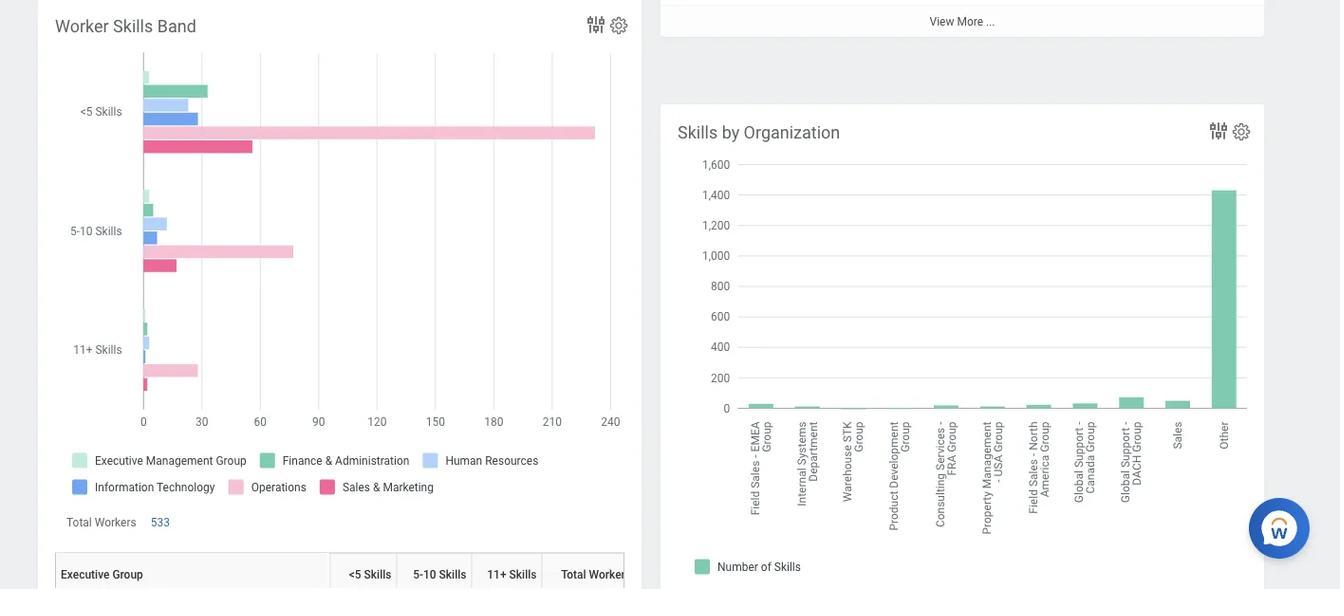 Task type: vqa. For each thing, say whether or not it's contained in the screenshot.
the bottommost TOTAL WORKERS
yes



Task type: describe. For each thing, give the bounding box(es) containing it.
worker skills band
[[55, 17, 196, 37]]

view
[[930, 15, 954, 28]]

skills by organization element
[[661, 105, 1264, 589]]

skills for 11+ skills
[[509, 568, 537, 581]]

0 horizontal spatial workers
[[95, 516, 136, 529]]

skills for worker skills band
[[113, 17, 153, 37]]

10
[[423, 568, 436, 581]]

view more ...
[[930, 15, 995, 28]]

total workers button
[[547, 568, 631, 581]]

executive
[[61, 568, 110, 581]]

<5
[[349, 568, 361, 581]]

5-10 skills
[[413, 568, 466, 581]]

band
[[157, 17, 196, 37]]

1 horizontal spatial total
[[561, 568, 586, 581]]

533
[[151, 516, 170, 529]]

by
[[722, 123, 740, 143]]

11+
[[487, 568, 506, 581]]

533 button
[[151, 515, 173, 530]]

skills left by
[[678, 123, 718, 143]]

configure and view chart data image
[[1207, 120, 1230, 143]]

organization
[[744, 123, 840, 143]]

executive group
[[61, 568, 143, 581]]

0 horizontal spatial total
[[66, 516, 92, 529]]

5-10 skills button
[[402, 553, 479, 589]]



Task type: locate. For each thing, give the bounding box(es) containing it.
view more ... link
[[661, 5, 1264, 36]]

5-
[[413, 568, 423, 581]]

1 vertical spatial workers
[[589, 568, 631, 581]]

more
[[957, 15, 983, 28]]

skills for <5 skills
[[364, 568, 392, 581]]

...
[[986, 15, 995, 28]]

1 horizontal spatial workers
[[589, 568, 631, 581]]

1 horizontal spatial total workers
[[561, 568, 631, 581]]

group
[[112, 568, 143, 581]]

skills left band
[[113, 17, 153, 37]]

worker
[[55, 17, 109, 37]]

total up the "executive"
[[66, 516, 92, 529]]

executive group button
[[61, 554, 337, 589]]

0 horizontal spatial total workers
[[66, 516, 136, 529]]

skills
[[113, 17, 153, 37], [678, 123, 718, 143], [364, 568, 392, 581], [439, 568, 466, 581], [509, 568, 537, 581]]

skills right 10
[[439, 568, 466, 581]]

total workers
[[66, 516, 136, 529], [561, 568, 631, 581]]

11+ skills button
[[477, 553, 549, 589]]

11+ skills
[[487, 568, 537, 581]]

0 vertical spatial workers
[[95, 516, 136, 529]]

configure skills by organization image
[[1231, 122, 1252, 143]]

configure worker skills band image
[[608, 15, 629, 36]]

1 vertical spatial total workers
[[561, 568, 631, 581]]

skills by organization
[[678, 123, 840, 143]]

total workers right 11+ skills button
[[561, 568, 631, 581]]

workers
[[95, 516, 136, 529], [589, 568, 631, 581]]

0 vertical spatial total workers
[[66, 516, 136, 529]]

configure and view chart data image
[[585, 13, 607, 36]]

1 vertical spatial total
[[561, 568, 586, 581]]

skills right the 11+
[[509, 568, 537, 581]]

total workers up the executive group
[[66, 516, 136, 529]]

<5 skills button
[[336, 553, 404, 589]]

total right 11+ skills button
[[561, 568, 586, 581]]

<5 skills
[[349, 568, 392, 581]]

total
[[66, 516, 92, 529], [561, 568, 586, 581]]

skills inside button
[[439, 568, 466, 581]]

0 vertical spatial total
[[66, 516, 92, 529]]

skills right <5
[[364, 568, 392, 581]]



